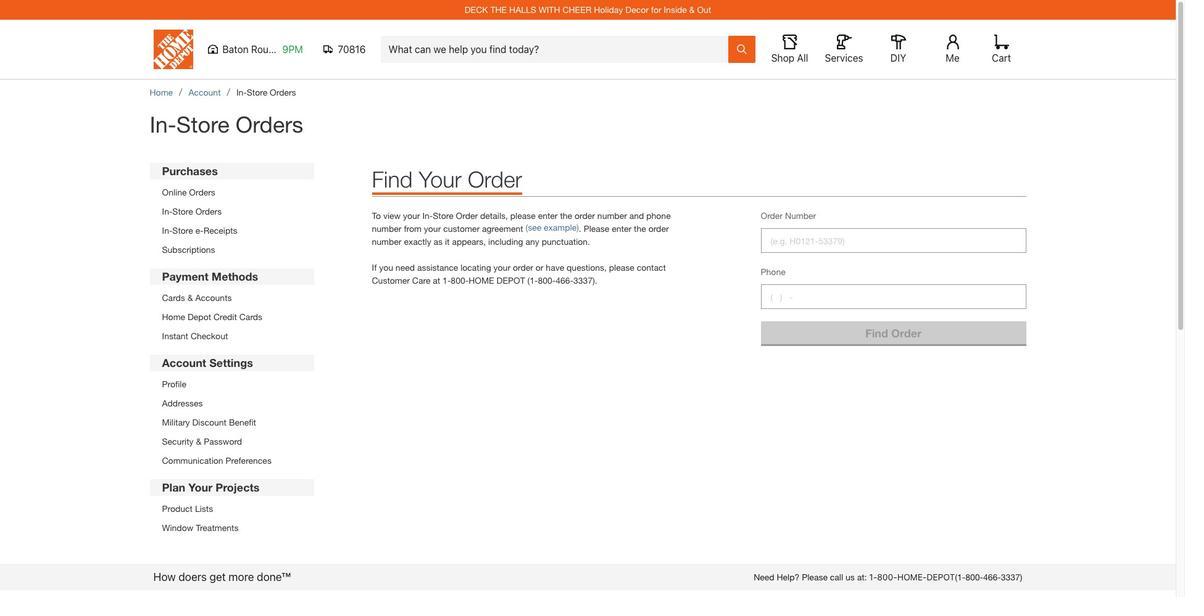 Task type: describe. For each thing, give the bounding box(es) containing it.
any
[[526, 236, 539, 247]]

your for plan
[[188, 481, 213, 495]]

home depot credit cards link
[[162, 311, 262, 324]]

account link
[[189, 87, 221, 98]]

please inside . please enter the order number exactly as it appears, including any punctuation.
[[584, 224, 610, 234]]

1 vertical spatial in-store orders
[[150, 111, 303, 138]]

account for account settings
[[162, 356, 206, 370]]

1 vertical spatial your
[[424, 224, 441, 234]]

if you need assistance locating your order or have questions, please contact customer care at 1-800-home depot (1-800-466-3337).
[[372, 262, 666, 286]]

your inside if you need assistance locating your order or have questions, please contact customer care at 1-800-home depot (1-800-466-3337).
[[494, 262, 511, 273]]

instant checkout link
[[162, 330, 262, 343]]

accounts
[[195, 293, 232, 303]]

all
[[797, 52, 808, 64]]

3337)
[[1001, 572, 1023, 583]]

account for account link
[[189, 87, 221, 98]]

security & password
[[162, 437, 242, 447]]

preferences
[[226, 456, 272, 466]]

home link
[[150, 87, 173, 98]]

assistance
[[417, 262, 458, 273]]

& for password
[[196, 437, 201, 447]]

account settings
[[162, 356, 253, 370]]

in- up "subscriptions"
[[162, 225, 172, 236]]

at:
[[857, 572, 867, 583]]

diy button
[[879, 35, 918, 64]]

1 vertical spatial number
[[372, 224, 402, 234]]

how doers get more done™
[[153, 571, 291, 584]]

shop all button
[[770, 35, 810, 64]]

military discount benefit link
[[162, 416, 272, 429]]

questions,
[[567, 262, 607, 273]]

find for find your order
[[372, 166, 413, 193]]

e-
[[196, 225, 204, 236]]

1- inside if you need assistance locating your order or have questions, please contact customer care at 1-800-home depot (1-800-466-3337).
[[443, 275, 451, 286]]

out
[[697, 4, 711, 15]]

deck
[[465, 4, 488, 15]]

customer
[[443, 224, 480, 234]]

need
[[754, 572, 775, 583]]

order inside . please enter the order number exactly as it appears, including any punctuation.
[[649, 224, 669, 234]]

care
[[412, 275, 431, 286]]

to
[[372, 211, 381, 221]]

cards & accounts
[[162, 293, 232, 303]]

online
[[162, 187, 187, 198]]

it
[[445, 236, 450, 247]]

help?
[[777, 572, 800, 583]]

phone
[[761, 267, 786, 277]]

in- down "online"
[[162, 206, 172, 217]]

depot
[[188, 312, 211, 322]]

1 horizontal spatial (1-
[[955, 572, 966, 583]]

subscriptions
[[162, 244, 215, 255]]

deck the halls with cheer holiday decor for inside & out link
[[465, 4, 711, 15]]

window treatments link
[[162, 522, 239, 535]]

find your order
[[372, 166, 522, 193]]

please inside to view your in-store order details, please enter the order number and phone number from your customer agreement
[[510, 211, 536, 221]]

as
[[434, 236, 443, 247]]

military discount benefit
[[162, 417, 256, 428]]

find order button
[[761, 322, 1026, 345]]

exactly
[[404, 236, 431, 247]]

halls
[[509, 4, 536, 15]]

methods
[[212, 270, 258, 283]]

enter inside to view your in-store order details, please enter the order number and phone number from your customer agreement
[[538, 211, 558, 221]]

communication preferences
[[162, 456, 272, 466]]

cheer
[[563, 4, 592, 15]]

home-
[[898, 572, 927, 583]]

if
[[372, 262, 377, 273]]

the
[[491, 4, 507, 15]]

how
[[153, 571, 176, 584]]

baton
[[223, 44, 249, 55]]

including
[[488, 236, 523, 247]]

password
[[204, 437, 242, 447]]

doers
[[179, 571, 207, 584]]

projects
[[216, 481, 260, 495]]

security & password link
[[162, 435, 272, 448]]

800- down or
[[538, 275, 556, 286]]

1 horizontal spatial 1-
[[870, 572, 877, 583]]

holiday
[[594, 4, 623, 15]]

order inside button
[[892, 326, 922, 340]]

details,
[[480, 211, 508, 221]]

home for home link
[[150, 87, 173, 98]]

profile
[[162, 379, 186, 390]]

home for home depot credit cards
[[162, 312, 185, 322]]

need
[[396, 262, 415, 273]]

phone
[[647, 211, 671, 221]]

number inside . please enter the order number exactly as it appears, including any punctuation.
[[372, 236, 402, 247]]

800- right at:
[[877, 572, 898, 583]]

store inside in-store e-receipts link
[[172, 225, 193, 236]]

product lists link
[[162, 503, 239, 516]]

70816
[[338, 44, 366, 55]]

have
[[546, 262, 564, 273]]

product lists
[[162, 504, 213, 514]]

store inside to view your in-store order details, please enter the order number and phone number from your customer agreement
[[433, 211, 454, 221]]

3337).
[[574, 275, 597, 286]]

cards inside cards & accounts link
[[162, 293, 185, 303]]



Task type: locate. For each thing, give the bounding box(es) containing it.
order inside to view your in-store order details, please enter the order number and phone number from your customer agreement
[[456, 211, 478, 221]]

instant
[[162, 331, 188, 341]]

your up home
[[494, 262, 511, 273]]

1 vertical spatial enter
[[612, 224, 632, 234]]

done™
[[257, 571, 291, 584]]

0 vertical spatial (1-
[[528, 275, 538, 286]]

1 vertical spatial 466-
[[983, 572, 1001, 583]]

2 horizontal spatial your
[[494, 262, 511, 273]]

communication
[[162, 456, 223, 466]]

subscriptions link
[[162, 243, 237, 256]]

account
[[189, 87, 221, 98], [162, 356, 206, 370]]

0 horizontal spatial find
[[372, 166, 413, 193]]

your up from on the left top
[[403, 211, 420, 221]]

number
[[785, 211, 816, 221]]

with
[[539, 4, 560, 15]]

0 horizontal spatial your
[[403, 211, 420, 221]]

depot
[[497, 275, 525, 286], [927, 572, 955, 583]]

or
[[536, 262, 544, 273]]

. please enter the order number exactly as it appears, including any punctuation.
[[372, 224, 669, 247]]

1-
[[443, 275, 451, 286], [870, 572, 877, 583]]

2 vertical spatial number
[[372, 236, 402, 247]]

466- inside if you need assistance locating your order or have questions, please contact customer care at 1-800-home depot (1-800-466-3337).
[[556, 275, 574, 286]]

the inside to view your in-store order details, please enter the order number and phone number from your customer agreement
[[560, 211, 572, 221]]

number down view
[[372, 224, 402, 234]]

in-store orders down account link
[[150, 111, 303, 138]]

checkout
[[191, 331, 228, 341]]

the inside . please enter the order number exactly as it appears, including any punctuation.
[[634, 224, 646, 234]]

military
[[162, 417, 190, 428]]

window treatments
[[162, 523, 239, 533]]

plan your projects
[[162, 481, 260, 495]]

online orders
[[162, 187, 215, 198]]

the down and
[[634, 224, 646, 234]]

& for accounts
[[188, 293, 193, 303]]

0 vertical spatial enter
[[538, 211, 558, 221]]

0 vertical spatial cards
[[162, 293, 185, 303]]

1 horizontal spatial enter
[[612, 224, 632, 234]]

0 horizontal spatial please
[[584, 224, 610, 234]]

please
[[584, 224, 610, 234], [802, 572, 828, 583]]

&
[[689, 4, 695, 15], [188, 293, 193, 303], [196, 437, 201, 447]]

depot inside if you need assistance locating your order or have questions, please contact customer care at 1-800-home depot (1-800-466-3337).
[[497, 275, 525, 286]]

account right home link
[[189, 87, 221, 98]]

number up you
[[372, 236, 402, 247]]

0 vertical spatial order
[[575, 211, 595, 221]]

0 horizontal spatial please
[[510, 211, 536, 221]]

2 vertical spatial your
[[494, 262, 511, 273]]

cart
[[992, 52, 1011, 64]]

in-store e-receipts link
[[162, 224, 237, 237]]

1 horizontal spatial &
[[196, 437, 201, 447]]

0 horizontal spatial cards
[[162, 293, 185, 303]]

1 vertical spatial the
[[634, 224, 646, 234]]

1- right at:
[[870, 572, 877, 583]]

1 horizontal spatial order
[[575, 211, 595, 221]]

benefit
[[229, 417, 256, 428]]

us
[[846, 572, 855, 583]]

cart link
[[988, 35, 1015, 64]]

0 horizontal spatial &
[[188, 293, 193, 303]]

1 vertical spatial your
[[188, 481, 213, 495]]

0 vertical spatial find
[[372, 166, 413, 193]]

1 horizontal spatial please
[[802, 572, 828, 583]]

security
[[162, 437, 194, 447]]

services button
[[825, 35, 864, 64]]

1 horizontal spatial cards
[[239, 312, 262, 322]]

1 horizontal spatial your
[[424, 224, 441, 234]]

1 vertical spatial home
[[162, 312, 185, 322]]

from
[[404, 224, 422, 234]]

800- down locating
[[451, 275, 469, 286]]

0 vertical spatial your
[[403, 211, 420, 221]]

your up customer
[[419, 166, 462, 193]]

9pm
[[282, 44, 303, 55]]

(see example) button
[[526, 222, 579, 233]]

home up instant
[[162, 312, 185, 322]]

0 vertical spatial account
[[189, 87, 221, 98]]

enter down and
[[612, 224, 632, 234]]

0 vertical spatial 466-
[[556, 275, 574, 286]]

plan
[[162, 481, 185, 495]]

1- right at
[[443, 275, 451, 286]]

in-store orders down rouge
[[236, 87, 296, 98]]

0 horizontal spatial your
[[188, 481, 213, 495]]

home
[[469, 275, 494, 286]]

cards
[[162, 293, 185, 303], [239, 312, 262, 322]]

(1- down or
[[528, 275, 538, 286]]

call
[[830, 572, 843, 583]]

in-store orders link
[[162, 205, 237, 218]]

home depot credit cards
[[162, 312, 262, 322]]

store left e-
[[172, 225, 193, 236]]

to view your in-store order details, please enter the order number and phone number from your customer agreement
[[372, 211, 671, 234]]

your
[[403, 211, 420, 221], [424, 224, 441, 234], [494, 262, 511, 273]]

& left the out
[[689, 4, 695, 15]]

the home depot logo image
[[153, 30, 193, 69]]

and
[[630, 211, 644, 221]]

order
[[575, 211, 595, 221], [649, 224, 669, 234], [513, 262, 533, 273]]

cards down 'payment'
[[162, 293, 185, 303]]

1 vertical spatial &
[[188, 293, 193, 303]]

your for find
[[419, 166, 462, 193]]

in- inside to view your in-store order details, please enter the order number and phone number from your customer agreement
[[423, 211, 433, 221]]

0 vertical spatial your
[[419, 166, 462, 193]]

payment methods
[[162, 270, 258, 283]]

& up communication
[[196, 437, 201, 447]]

the up example)
[[560, 211, 572, 221]]

0 vertical spatial &
[[689, 4, 695, 15]]

1 horizontal spatial 466-
[[983, 572, 1001, 583]]

payment
[[162, 270, 209, 283]]

0 horizontal spatial the
[[560, 211, 572, 221]]

1 vertical spatial account
[[162, 356, 206, 370]]

0 vertical spatial number
[[598, 211, 627, 221]]

profile link
[[162, 378, 272, 391]]

cards inside home depot credit cards link
[[239, 312, 262, 322]]

order inside to view your in-store order details, please enter the order number and phone number from your customer agreement
[[575, 211, 595, 221]]

0 vertical spatial 1-
[[443, 275, 451, 286]]

contact
[[637, 262, 666, 273]]

800- left 3337)
[[966, 572, 984, 583]]

in- up exactly
[[423, 211, 433, 221]]

number
[[598, 211, 627, 221], [372, 224, 402, 234], [372, 236, 402, 247]]

enter inside . please enter the order number exactly as it appears, including any punctuation.
[[612, 224, 632, 234]]

example)
[[544, 222, 579, 233]]

2 vertical spatial order
[[513, 262, 533, 273]]

number left and
[[598, 211, 627, 221]]

your up product lists link
[[188, 481, 213, 495]]

home
[[150, 87, 173, 98], [162, 312, 185, 322]]

store
[[247, 87, 267, 98], [176, 111, 230, 138], [172, 206, 193, 217], [433, 211, 454, 221], [172, 225, 193, 236]]

account up profile
[[162, 356, 206, 370]]

please left contact
[[609, 262, 635, 273]]

your up as
[[424, 224, 441, 234]]

instant checkout
[[162, 331, 228, 341]]

1 horizontal spatial the
[[634, 224, 646, 234]]

please up (see at the top left of the page
[[510, 211, 536, 221]]

shop all
[[772, 52, 808, 64]]

1 vertical spatial 1-
[[870, 572, 877, 583]]

discount
[[192, 417, 227, 428]]

find
[[372, 166, 413, 193], [866, 326, 888, 340]]

shop
[[772, 52, 795, 64]]

1 vertical spatial cards
[[239, 312, 262, 322]]

in- down home link
[[150, 111, 176, 138]]

0 horizontal spatial (1-
[[528, 275, 538, 286]]

store down account link
[[176, 111, 230, 138]]

(1- inside if you need assistance locating your order or have questions, please contact customer care at 1-800-home depot (1-800-466-3337).
[[528, 275, 538, 286]]

0 vertical spatial in-store orders
[[236, 87, 296, 98]]

What can we help you find today? search field
[[389, 36, 728, 62]]

home left account link
[[150, 87, 173, 98]]

treatments
[[196, 523, 239, 533]]

your
[[419, 166, 462, 193], [188, 481, 213, 495]]

find for find order
[[866, 326, 888, 340]]

online orders link
[[162, 186, 237, 199]]

store down online orders
[[172, 206, 193, 217]]

0 horizontal spatial order
[[513, 262, 533, 273]]

cards right credit
[[239, 312, 262, 322]]

more
[[229, 571, 254, 584]]

1 vertical spatial find
[[866, 326, 888, 340]]

1 vertical spatial please
[[802, 572, 828, 583]]

in-store orders down online orders
[[162, 206, 222, 217]]

1 vertical spatial depot
[[927, 572, 955, 583]]

baton rouge 9pm
[[223, 44, 303, 55]]

get
[[210, 571, 226, 584]]

0 vertical spatial please
[[584, 224, 610, 234]]

0 horizontal spatial depot
[[497, 275, 525, 286]]

in- right account link
[[236, 87, 247, 98]]

find inside button
[[866, 326, 888, 340]]

order down phone
[[649, 224, 669, 234]]

2 horizontal spatial &
[[689, 4, 695, 15]]

1 horizontal spatial depot
[[927, 572, 955, 583]]

0 vertical spatial the
[[560, 211, 572, 221]]

window
[[162, 523, 193, 533]]

in-store orders
[[236, 87, 296, 98], [150, 111, 303, 138], [162, 206, 222, 217]]

in-store e-receipts
[[162, 225, 237, 236]]

addresses link
[[162, 397, 272, 410]]

0 vertical spatial please
[[510, 211, 536, 221]]

addresses
[[162, 398, 203, 409]]

need help? please call us at: 1-800-home-depot (1-800-466-3337)
[[754, 572, 1023, 583]]

1 vertical spatial (1-
[[955, 572, 966, 583]]

please inside if you need assistance locating your order or have questions, please contact customer care at 1-800-home depot (1-800-466-3337).
[[609, 262, 635, 273]]

enter
[[538, 211, 558, 221], [612, 224, 632, 234]]

customer
[[372, 275, 410, 286]]

order left or
[[513, 262, 533, 273]]

appears,
[[452, 236, 486, 247]]

0 vertical spatial depot
[[497, 275, 525, 286]]

store inside the in-store orders link
[[172, 206, 193, 217]]

(1- right home-
[[955, 572, 966, 583]]

order inside if you need assistance locating your order or have questions, please contact customer care at 1-800-home depot (1-800-466-3337).
[[513, 262, 533, 273]]

2 horizontal spatial order
[[649, 224, 669, 234]]

view
[[383, 211, 401, 221]]

Order Number text field
[[761, 228, 1026, 253]]

0 vertical spatial home
[[150, 87, 173, 98]]

2 vertical spatial &
[[196, 437, 201, 447]]

store up customer
[[433, 211, 454, 221]]

enter up (see example)
[[538, 211, 558, 221]]

order up .
[[575, 211, 595, 221]]

store down baton rouge 9pm
[[247, 87, 267, 98]]

1 vertical spatial order
[[649, 224, 669, 234]]

rouge
[[251, 44, 280, 55]]

decor
[[626, 4, 649, 15]]

0 horizontal spatial 1-
[[443, 275, 451, 286]]

receipts
[[204, 225, 237, 236]]

0 horizontal spatial 466-
[[556, 275, 574, 286]]

0 horizontal spatial enter
[[538, 211, 558, 221]]

& up depot
[[188, 293, 193, 303]]

1 vertical spatial please
[[609, 262, 635, 273]]

1 horizontal spatial please
[[609, 262, 635, 273]]

1 horizontal spatial your
[[419, 166, 462, 193]]

(see
[[526, 222, 542, 233]]

1 horizontal spatial find
[[866, 326, 888, 340]]

agreement
[[482, 224, 523, 234]]

please right .
[[584, 224, 610, 234]]

please left call
[[802, 572, 828, 583]]

2 vertical spatial in-store orders
[[162, 206, 222, 217]]

purchases
[[162, 164, 218, 178]]



Task type: vqa. For each thing, say whether or not it's contained in the screenshot.
account link
yes



